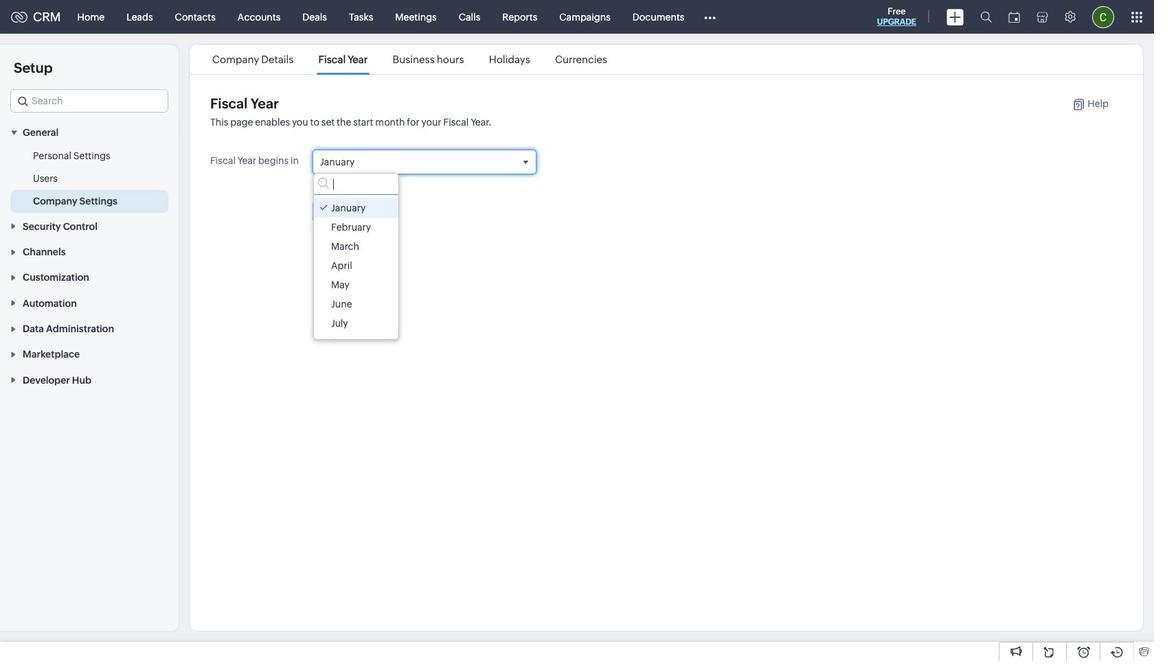 Task type: describe. For each thing, give the bounding box(es) containing it.
profile element
[[1084, 0, 1122, 33]]

profile image
[[1092, 6, 1114, 28]]

calendar image
[[1008, 11, 1020, 22]]

search image
[[980, 11, 992, 23]]

none field search
[[10, 89, 168, 113]]



Task type: locate. For each thing, give the bounding box(es) containing it.
list
[[200, 45, 620, 74]]

tree
[[314, 195, 398, 353]]

create menu image
[[947, 9, 964, 25]]

None field
[[10, 89, 168, 113], [313, 150, 536, 174], [313, 150, 536, 174]]

region
[[0, 145, 179, 213]]

create menu element
[[938, 0, 972, 33]]

logo image
[[11, 11, 27, 22]]

search element
[[972, 0, 1000, 34]]

Other Modules field
[[695, 6, 725, 28]]

None search field
[[314, 174, 398, 195]]

Search text field
[[11, 90, 168, 112]]



Task type: vqa. For each thing, say whether or not it's contained in the screenshot.
Create Menu element
yes



